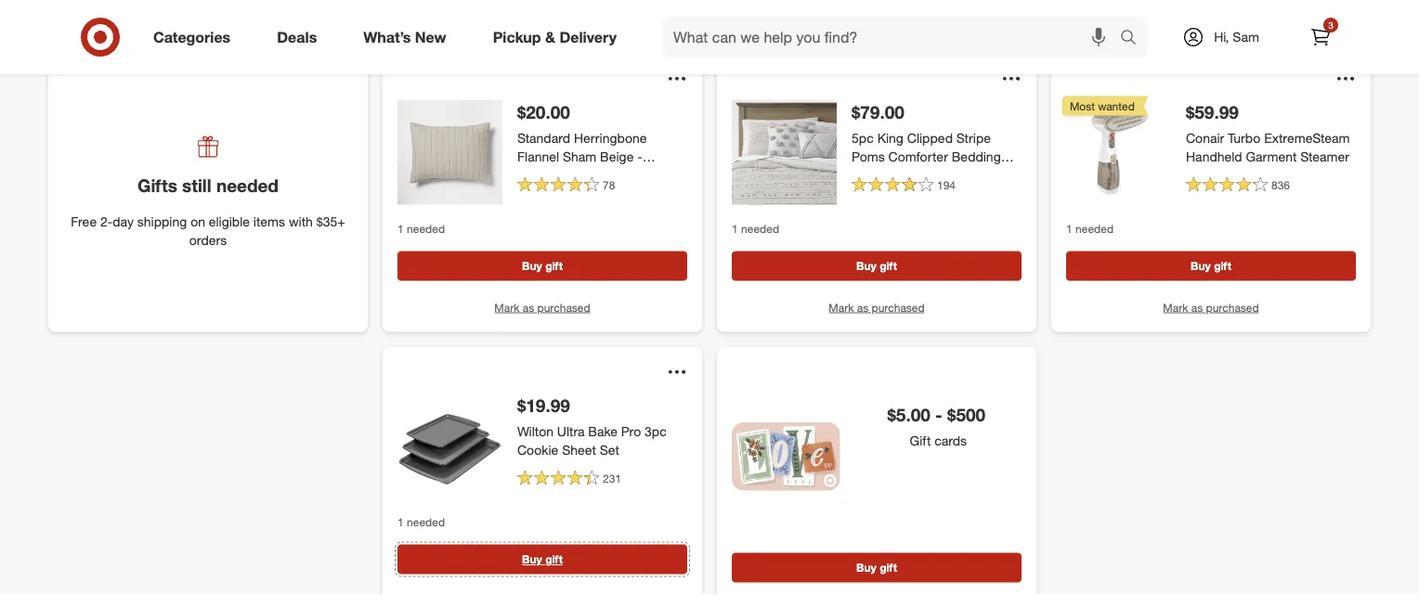 Task type: describe. For each thing, give the bounding box(es) containing it.
eligible
[[209, 214, 250, 230]]

194
[[937, 178, 956, 192]]

garment
[[1246, 148, 1297, 165]]

pro
[[621, 423, 641, 439]]

2-
[[100, 214, 113, 230]]

clipped
[[907, 130, 953, 146]]

mark for $79.00
[[829, 301, 854, 315]]

mark as purchased for $79.00
[[829, 301, 925, 315]]

ultra
[[557, 423, 585, 439]]

needed for $20.00
[[407, 222, 445, 235]]

what's new
[[363, 28, 446, 46]]

wanted
[[1098, 99, 1135, 113]]

buy gift button for $20.00
[[398, 251, 687, 281]]

needed for $59.99
[[1076, 222, 1114, 235]]

standard
[[517, 130, 570, 146]]

231
[[603, 472, 621, 486]]

standard herringbone flannel sham beige - threshold™ image
[[398, 100, 503, 205]]

as for $20.00
[[523, 301, 534, 315]]

extremesteam
[[1264, 130, 1350, 146]]

items
[[253, 214, 285, 230]]

buy for $19.99
[[522, 553, 542, 567]]

wilton ultra bake pro 3pc cookie sheet set image
[[398, 393, 503, 498]]

buy for $20.00
[[522, 259, 542, 273]]

new
[[415, 28, 446, 46]]

orders
[[189, 232, 227, 249]]

pickup & delivery link
[[477, 17, 640, 58]]

&
[[545, 28, 555, 46]]

herringbone
[[574, 130, 647, 146]]

$59.99
[[1186, 102, 1239, 123]]

buy gift button for $19.99
[[398, 545, 687, 575]]

most wanted
[[1070, 99, 1135, 113]]

1 for $59.99
[[1066, 222, 1073, 235]]

bake
[[588, 423, 618, 439]]

deals
[[277, 28, 317, 46]]

$19.99 wilton ultra bake pro 3pc cookie sheet set
[[517, 395, 667, 458]]

needed for $19.99
[[407, 515, 445, 529]]

most
[[1070, 99, 1095, 113]]

1 needed for $20.00
[[398, 222, 445, 235]]

buy gift for $19.99
[[522, 553, 563, 567]]

pickup & delivery
[[493, 28, 617, 46]]

free
[[71, 214, 97, 230]]

set for $79.00
[[852, 167, 872, 183]]

$59.99 conair turbo extremesteam handheld garment steamer
[[1186, 102, 1350, 165]]

threshold™ inside $79.00 5pc king clipped stripe poms comforter bedding set gray - threshold™
[[915, 167, 980, 183]]

steamer
[[1301, 148, 1350, 165]]

conair
[[1186, 130, 1225, 146]]

free 2-day shipping on eligible items with $35+ orders
[[71, 214, 345, 249]]

3pc
[[645, 423, 667, 439]]

flannel
[[517, 148, 559, 165]]

as for $59.99
[[1192, 301, 1203, 315]]

buy gift button for $59.99
[[1066, 251, 1356, 281]]

with
[[289, 214, 313, 230]]

mark as purchased link for $79.00
[[828, 299, 926, 317]]

5pc
[[852, 130, 874, 146]]

bedding
[[952, 148, 1001, 165]]

buy gift for $79.00
[[857, 259, 897, 273]]

beige
[[600, 148, 634, 165]]

handheld
[[1186, 148, 1243, 165]]

categories
[[153, 28, 231, 46]]

What can we help you find? suggestions appear below search field
[[662, 17, 1125, 58]]

buy for $79.00
[[857, 259, 877, 273]]

gift for $59.99
[[1214, 259, 1232, 273]]

search button
[[1112, 17, 1157, 61]]



Task type: locate. For each thing, give the bounding box(es) containing it.
gift cards image
[[732, 403, 840, 511]]

1 horizontal spatial mark as purchased link
[[828, 299, 926, 317]]

purchased for $20.00
[[537, 301, 590, 315]]

0 horizontal spatial purchased
[[537, 301, 590, 315]]

2 as from the left
[[857, 301, 869, 315]]

1 as from the left
[[523, 301, 534, 315]]

delivery
[[560, 28, 617, 46]]

1 needed down conair turbo extremesteam handheld garment steamer 'image'
[[1066, 222, 1114, 235]]

mark as purchased link for $59.99
[[1162, 299, 1260, 317]]

mark as purchased for $20.00
[[495, 301, 590, 315]]

1 needed down wilton ultra bake pro 3pc cookie sheet set image at the left bottom of the page
[[398, 515, 445, 529]]

sam
[[1233, 29, 1260, 45]]

mark for $59.99
[[1163, 301, 1189, 315]]

3 purchased from the left
[[1206, 301, 1259, 315]]

0 horizontal spatial mark
[[495, 301, 520, 315]]

buy for $59.99
[[1191, 259, 1211, 273]]

3
[[1329, 19, 1334, 31]]

3 link
[[1301, 17, 1341, 58]]

buy gift button
[[398, 251, 687, 281], [732, 251, 1022, 281], [1066, 251, 1356, 281], [398, 545, 687, 575], [732, 553, 1022, 583]]

0 horizontal spatial -
[[637, 148, 643, 165]]

needed
[[216, 175, 279, 196], [407, 222, 445, 235], [741, 222, 779, 235], [1076, 222, 1114, 235], [407, 515, 445, 529]]

turbo
[[1228, 130, 1261, 146]]

1 right $35+
[[398, 222, 404, 235]]

deals link
[[261, 17, 340, 58]]

sham
[[563, 148, 597, 165]]

$20.00
[[517, 102, 570, 123]]

1 vertical spatial set
[[600, 442, 620, 458]]

836
[[1272, 178, 1290, 192]]

- right "gray"
[[906, 167, 911, 183]]

2 threshold™ from the left
[[915, 167, 980, 183]]

pickup
[[493, 28, 541, 46]]

1 needed for $59.99
[[1066, 222, 1114, 235]]

- inside $79.00 5pc king clipped stripe poms comforter bedding set gray - threshold™
[[906, 167, 911, 183]]

needed down standard herringbone flannel sham beige - threshold™ image
[[407, 222, 445, 235]]

$79.00
[[852, 102, 905, 123]]

conair turbo extremesteam handheld garment steamer image
[[1066, 100, 1171, 205]]

1 mark as purchased link from the left
[[494, 299, 591, 317]]

needed down 5pc king clipped stripe poms comforter bedding set gray - threshold™ 'image'
[[741, 222, 779, 235]]

threshold™
[[517, 167, 582, 183], [915, 167, 980, 183]]

- inside $20.00 standard herringbone flannel sham beige - threshold™
[[637, 148, 643, 165]]

2 mark as purchased from the left
[[829, 301, 925, 315]]

1 horizontal spatial mark as purchased
[[829, 301, 925, 315]]

stripe
[[957, 130, 991, 146]]

1 horizontal spatial -
[[906, 167, 911, 183]]

on
[[191, 214, 205, 230]]

poms
[[852, 148, 885, 165]]

wilton
[[517, 423, 554, 439]]

king
[[878, 130, 904, 146]]

hi,
[[1214, 29, 1229, 45]]

$79.00 5pc king clipped stripe poms comforter bedding set gray - threshold™
[[852, 102, 1001, 183]]

needed for $79.00
[[741, 222, 779, 235]]

needed down wilton ultra bake pro 3pc cookie sheet set image at the left bottom of the page
[[407, 515, 445, 529]]

buy gift button for $79.00
[[732, 251, 1022, 281]]

0 horizontal spatial mark as purchased
[[495, 301, 590, 315]]

1 horizontal spatial mark
[[829, 301, 854, 315]]

1 needed down standard herringbone flannel sham beige - threshold™ image
[[398, 222, 445, 235]]

2 vertical spatial -
[[936, 405, 943, 426]]

hi, sam
[[1214, 29, 1260, 45]]

1 purchased from the left
[[537, 301, 590, 315]]

1 down wilton ultra bake pro 3pc cookie sheet set image at the left bottom of the page
[[398, 515, 404, 529]]

cards
[[935, 433, 967, 449]]

- right beige
[[637, 148, 643, 165]]

3 as from the left
[[1192, 301, 1203, 315]]

2 horizontal spatial mark
[[1163, 301, 1189, 315]]

gift
[[545, 259, 563, 273], [880, 259, 897, 273], [1214, 259, 1232, 273], [545, 553, 563, 567], [880, 561, 897, 575]]

day
[[113, 214, 134, 230]]

2 horizontal spatial as
[[1192, 301, 1203, 315]]

1 needed for $19.99
[[398, 515, 445, 529]]

shipping
[[137, 214, 187, 230]]

1 needed for $79.00
[[732, 222, 779, 235]]

mark
[[495, 301, 520, 315], [829, 301, 854, 315], [1163, 301, 1189, 315]]

2 horizontal spatial purchased
[[1206, 301, 1259, 315]]

buy gift for $20.00
[[522, 259, 563, 273]]

as for $79.00
[[857, 301, 869, 315]]

5pc king clipped stripe poms comforter bedding set gray - threshold™ image
[[732, 100, 837, 205]]

1 needed
[[398, 222, 445, 235], [732, 222, 779, 235], [1066, 222, 1114, 235], [398, 515, 445, 529]]

needed down conair turbo extremesteam handheld garment steamer 'image'
[[1076, 222, 1114, 235]]

1 needed down 5pc king clipped stripe poms comforter bedding set gray - threshold™ 'image'
[[732, 222, 779, 235]]

0 horizontal spatial set
[[600, 442, 620, 458]]

sheet
[[562, 442, 596, 458]]

set down the poms
[[852, 167, 872, 183]]

what's new link
[[348, 17, 470, 58]]

1 mark from the left
[[495, 301, 520, 315]]

0 vertical spatial -
[[637, 148, 643, 165]]

threshold™ down flannel
[[517, 167, 582, 183]]

buy
[[522, 259, 542, 273], [857, 259, 877, 273], [1191, 259, 1211, 273], [522, 553, 542, 567], [857, 561, 877, 575]]

1 down conair turbo extremesteam handheld garment steamer 'image'
[[1066, 222, 1073, 235]]

set for $19.99
[[600, 442, 620, 458]]

0 horizontal spatial mark as purchased link
[[494, 299, 591, 317]]

purchased
[[537, 301, 590, 315], [872, 301, 925, 315], [1206, 301, 1259, 315]]

1 horizontal spatial as
[[857, 301, 869, 315]]

buy gift for $59.99
[[1191, 259, 1232, 273]]

1 for $79.00
[[732, 222, 738, 235]]

comforter
[[889, 148, 948, 165]]

- left $500
[[936, 405, 943, 426]]

still
[[182, 175, 211, 196]]

set inside $79.00 5pc king clipped stripe poms comforter bedding set gray - threshold™
[[852, 167, 872, 183]]

threshold™ down comforter
[[915, 167, 980, 183]]

- inside $5.00 - $500 gift cards
[[936, 405, 943, 426]]

78
[[603, 178, 615, 192]]

gift for $79.00
[[880, 259, 897, 273]]

gifts
[[138, 175, 177, 196]]

2 horizontal spatial mark as purchased link
[[1162, 299, 1260, 317]]

gift for $19.99
[[545, 553, 563, 567]]

$19.99
[[517, 395, 570, 417]]

1 threshold™ from the left
[[517, 167, 582, 183]]

3 mark as purchased from the left
[[1163, 301, 1259, 315]]

$35+
[[317, 214, 345, 230]]

mark as purchased link for $20.00
[[494, 299, 591, 317]]

what's
[[363, 28, 411, 46]]

gifts still needed
[[138, 175, 279, 196]]

3 mark from the left
[[1163, 301, 1189, 315]]

mark as purchased
[[495, 301, 590, 315], [829, 301, 925, 315], [1163, 301, 1259, 315]]

search
[[1112, 30, 1157, 48]]

$500
[[948, 405, 986, 426]]

-
[[637, 148, 643, 165], [906, 167, 911, 183], [936, 405, 943, 426]]

1 horizontal spatial set
[[852, 167, 872, 183]]

threshold™ inside $20.00 standard herringbone flannel sham beige - threshold™
[[517, 167, 582, 183]]

needed up eligible
[[216, 175, 279, 196]]

cookie
[[517, 442, 559, 458]]

set
[[852, 167, 872, 183], [600, 442, 620, 458]]

3 mark as purchased link from the left
[[1162, 299, 1260, 317]]

2 mark as purchased link from the left
[[828, 299, 926, 317]]

as
[[523, 301, 534, 315], [857, 301, 869, 315], [1192, 301, 1203, 315]]

1
[[398, 222, 404, 235], [732, 222, 738, 235], [1066, 222, 1073, 235], [398, 515, 404, 529]]

mark as purchased link
[[494, 299, 591, 317], [828, 299, 926, 317], [1162, 299, 1260, 317]]

purchased for $59.99
[[1206, 301, 1259, 315]]

1 down 5pc king clipped stripe poms comforter bedding set gray - threshold™ 'image'
[[732, 222, 738, 235]]

2 horizontal spatial -
[[936, 405, 943, 426]]

mark for $20.00
[[495, 301, 520, 315]]

$20.00 standard herringbone flannel sham beige - threshold™
[[517, 102, 647, 183]]

gray
[[875, 167, 902, 183]]

mark as purchased for $59.99
[[1163, 301, 1259, 315]]

gift
[[910, 433, 931, 449]]

categories link
[[137, 17, 254, 58]]

1 for $19.99
[[398, 515, 404, 529]]

2 horizontal spatial mark as purchased
[[1163, 301, 1259, 315]]

set inside $19.99 wilton ultra bake pro 3pc cookie sheet set
[[600, 442, 620, 458]]

0 horizontal spatial threshold™
[[517, 167, 582, 183]]

0 vertical spatial set
[[852, 167, 872, 183]]

$5.00 - $500 gift cards
[[888, 405, 986, 449]]

1 horizontal spatial purchased
[[872, 301, 925, 315]]

2 mark from the left
[[829, 301, 854, 315]]

gift for $20.00
[[545, 259, 563, 273]]

1 horizontal spatial threshold™
[[915, 167, 980, 183]]

$5.00
[[888, 405, 931, 426]]

set down bake
[[600, 442, 620, 458]]

buy gift
[[522, 259, 563, 273], [857, 259, 897, 273], [1191, 259, 1232, 273], [522, 553, 563, 567], [857, 561, 897, 575]]

1 vertical spatial -
[[906, 167, 911, 183]]

1 for $20.00
[[398, 222, 404, 235]]

0 horizontal spatial as
[[523, 301, 534, 315]]

purchased for $79.00
[[872, 301, 925, 315]]

1 mark as purchased from the left
[[495, 301, 590, 315]]

2 purchased from the left
[[872, 301, 925, 315]]



Task type: vqa. For each thing, say whether or not it's contained in the screenshot.
TARGET CIRCLE link
no



